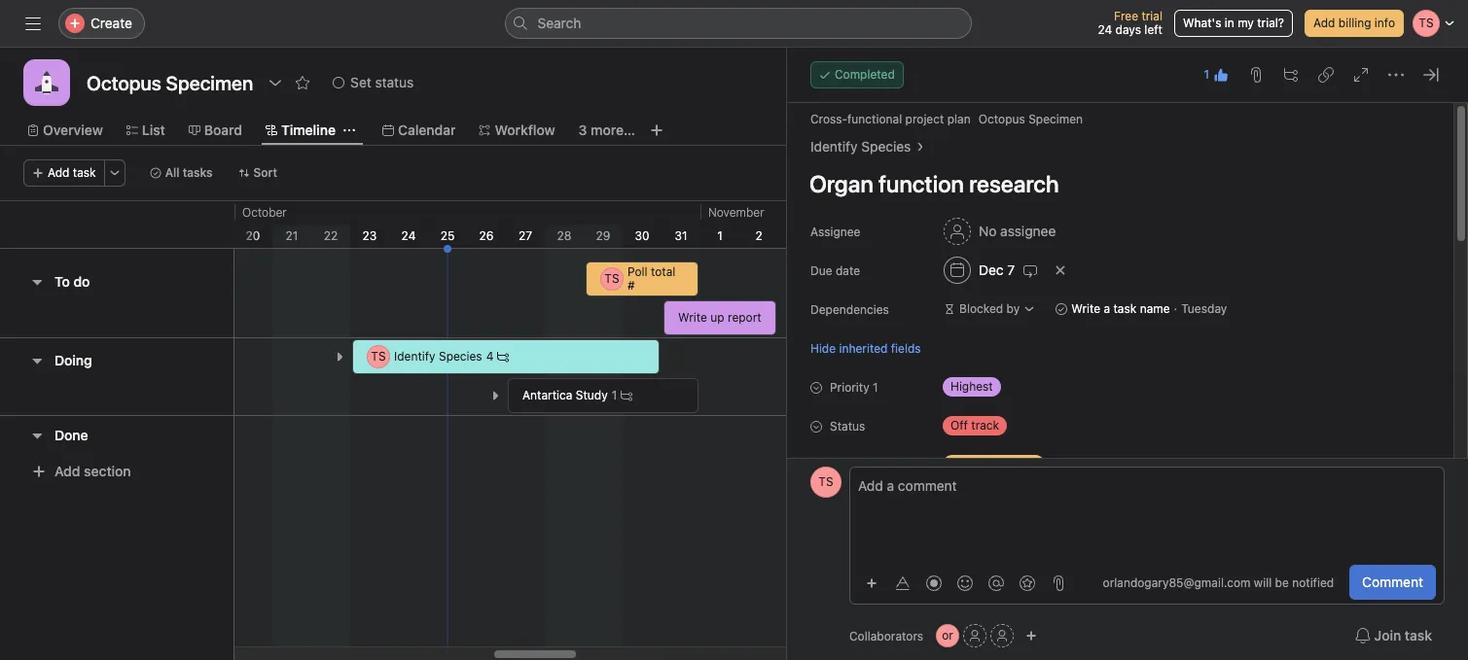Task type: locate. For each thing, give the bounding box(es) containing it.
comment
[[1363, 574, 1424, 591]]

task left more actions icon
[[73, 165, 96, 180]]

identify species inside main content
[[811, 138, 911, 155]]

what's
[[1184, 16, 1222, 30]]

highest
[[951, 380, 994, 394]]

highest button
[[935, 374, 1052, 401]]

1 vertical spatial task
[[1114, 302, 1137, 316]]

or button
[[937, 625, 960, 648]]

species
[[862, 138, 911, 155], [439, 349, 482, 364]]

add
[[1314, 16, 1336, 30], [48, 165, 70, 180], [55, 463, 80, 480]]

identify
[[811, 138, 858, 155], [394, 349, 436, 364]]

28
[[557, 229, 572, 243]]

show subtasks for task antartica study image
[[490, 390, 501, 402]]

0 vertical spatial identify
[[811, 138, 858, 155]]

set status button
[[324, 69, 423, 96]]

add inside add section button
[[55, 463, 80, 480]]

add down 'done' button
[[55, 463, 80, 480]]

task inside main content
[[1114, 302, 1137, 316]]

#
[[628, 278, 635, 293]]

toolbar inside organ function research dialog
[[859, 569, 1073, 597]]

0 vertical spatial priority
[[830, 381, 870, 395]]

board
[[204, 122, 242, 138]]

24 left 25
[[402, 229, 416, 243]]

0 horizontal spatial species
[[439, 349, 482, 364]]

record a video image
[[927, 576, 942, 591]]

priority up status
[[830, 381, 870, 395]]

species left 4
[[439, 349, 482, 364]]

fields
[[891, 341, 922, 356]]

0 vertical spatial 24
[[1098, 22, 1113, 37]]

trial?
[[1258, 16, 1285, 30]]

list link
[[126, 120, 165, 141]]

priority
[[830, 381, 870, 395], [853, 458, 893, 473]]

1 vertical spatial priority
[[853, 458, 893, 473]]

1 horizontal spatial task
[[1114, 302, 1137, 316]]

study
[[576, 388, 608, 403]]

cross-functional project plan link
[[811, 112, 971, 127]]

24 left the days on the top of page
[[1098, 22, 1113, 37]]

tasks
[[183, 165, 213, 180]]

4
[[486, 349, 494, 364]]

date
[[836, 264, 861, 278]]

1 down hide inherited fields in the right bottom of the page
[[873, 381, 879, 395]]

left
[[1145, 22, 1163, 37]]

what's in my trial?
[[1184, 16, 1285, 30]]

species down 'cross-functional project plan' 'link'
[[862, 138, 911, 155]]

1 horizontal spatial 24
[[1098, 22, 1113, 37]]

Task Name text field
[[797, 162, 1431, 206]]

completed
[[835, 67, 895, 82]]

section
[[84, 463, 131, 480]]

add for add task
[[48, 165, 70, 180]]

board link
[[189, 120, 242, 141]]

sort
[[254, 165, 278, 180]]

emoji image
[[958, 576, 973, 591]]

task right "a"
[[1114, 302, 1137, 316]]

24
[[1098, 22, 1113, 37], [402, 229, 416, 243]]

3 more… button
[[579, 120, 636, 141]]

calendar
[[398, 122, 456, 138]]

write for write up report
[[679, 311, 708, 325]]

write left "a"
[[1072, 302, 1101, 316]]

1 vertical spatial add
[[48, 165, 70, 180]]

collapse task list for the section doing image
[[29, 353, 45, 369]]

cross-
[[811, 112, 848, 127]]

set status
[[351, 74, 414, 91]]

add down the overview 'link'
[[48, 165, 70, 180]]

1 vertical spatial identify species
[[394, 349, 482, 364]]

2 vertical spatial task
[[1406, 628, 1433, 644]]

dependencies
[[811, 303, 890, 317]]

species inside main content
[[862, 138, 911, 155]]

priority right not
[[853, 458, 893, 473]]

repeats image
[[1023, 263, 1039, 278]]

1 vertical spatial identify
[[394, 349, 436, 364]]

attachments: add a file to this task, organ function research image
[[1249, 67, 1265, 83]]

ts button
[[811, 467, 842, 498]]

write inside organ function research dialog
[[1072, 302, 1101, 316]]

24 inside free trial 24 days left
[[1098, 22, 1113, 37]]

1 vertical spatial ts
[[371, 349, 386, 364]]

None text field
[[82, 65, 258, 100]]

2 horizontal spatial task
[[1406, 628, 1433, 644]]

status
[[830, 420, 866, 434]]

cross-functional project plan octopus specimen
[[811, 112, 1083, 127]]

1 horizontal spatial identify
[[811, 138, 858, 155]]

not
[[830, 458, 850, 473]]

1 horizontal spatial identify species
[[811, 138, 911, 155]]

1 left attachments: add a file to this task, organ function research image
[[1205, 67, 1210, 82]]

3
[[579, 122, 587, 138]]

ts right show subtasks for task identify species image
[[371, 349, 386, 364]]

identify down the cross-
[[811, 138, 858, 155]]

to do button
[[55, 265, 90, 300]]

23
[[363, 229, 377, 243]]

add inside add billing info button
[[1314, 16, 1336, 30]]

0 horizontal spatial 24
[[402, 229, 416, 243]]

21
[[286, 229, 298, 243]]

add inside add task button
[[48, 165, 70, 180]]

tab actions image
[[344, 125, 355, 136]]

identify species down functional on the top
[[811, 138, 911, 155]]

ts
[[605, 272, 620, 286], [371, 349, 386, 364], [819, 475, 834, 490]]

join task button
[[1343, 619, 1446, 654]]

search list box
[[505, 8, 972, 39]]

hide inherited fields button
[[811, 339, 922, 358]]

main content containing identify species
[[797, 103, 1431, 661]]

add section button
[[23, 455, 139, 490]]

leftcount image
[[621, 390, 633, 402]]

2 vertical spatial add
[[55, 463, 80, 480]]

completed button
[[811, 61, 904, 89]]

collaborators
[[850, 629, 924, 644]]

set
[[351, 74, 372, 91]]

1 vertical spatial 24
[[402, 229, 416, 243]]

0 horizontal spatial task
[[73, 165, 96, 180]]

identify species
[[811, 138, 911, 155], [394, 349, 482, 364]]

hide inherited fields
[[811, 341, 922, 356]]

will
[[1255, 576, 1273, 591]]

info
[[1375, 16, 1396, 30]]

0 vertical spatial ts
[[605, 272, 620, 286]]

ts left '#'
[[605, 272, 620, 286]]

in
[[1225, 16, 1235, 30]]

write left up at top left
[[679, 311, 708, 325]]

antartica study
[[523, 388, 608, 403]]

1 vertical spatial species
[[439, 349, 482, 364]]

identify species left 4
[[394, 349, 482, 364]]

by
[[1007, 302, 1020, 316]]

0 horizontal spatial write
[[679, 311, 708, 325]]

write a task name
[[1072, 302, 1171, 316]]

ts down not
[[819, 475, 834, 490]]

0 vertical spatial identify species
[[811, 138, 911, 155]]

insert an object image
[[866, 578, 878, 589]]

full screen image
[[1354, 67, 1370, 83]]

workflow link
[[479, 120, 555, 141]]

collapse task list for the section to do image
[[29, 275, 45, 290]]

2 horizontal spatial ts
[[819, 475, 834, 490]]

22
[[324, 229, 338, 243]]

2 vertical spatial ts
[[819, 475, 834, 490]]

0 vertical spatial species
[[862, 138, 911, 155]]

add to starred image
[[295, 75, 311, 91]]

0 vertical spatial add
[[1314, 16, 1336, 30]]

1 down november
[[718, 229, 723, 243]]

main content
[[797, 103, 1431, 661]]

my
[[1238, 16, 1255, 30]]

1 horizontal spatial species
[[862, 138, 911, 155]]

join task
[[1375, 628, 1433, 644]]

write up report
[[679, 311, 762, 325]]

create
[[91, 15, 132, 31]]

write
[[1072, 302, 1101, 316], [679, 311, 708, 325]]

add subtask image
[[1284, 67, 1300, 83]]

task right the join on the bottom right of page
[[1406, 628, 1433, 644]]

0 vertical spatial task
[[73, 165, 96, 180]]

3 more…
[[579, 122, 636, 138]]

1 horizontal spatial write
[[1072, 302, 1101, 316]]

task
[[73, 165, 96, 180], [1114, 302, 1137, 316], [1406, 628, 1433, 644]]

identify left 4
[[394, 349, 436, 364]]

add left the 'billing' in the right of the page
[[1314, 16, 1336, 30]]

0 horizontal spatial identify species
[[394, 349, 482, 364]]

timeline link
[[266, 120, 336, 141]]

toolbar
[[859, 569, 1073, 597]]



Task type: vqa. For each thing, say whether or not it's contained in the screenshot.
KP to the right
no



Task type: describe. For each thing, give the bounding box(es) containing it.
appreciations image
[[1020, 576, 1036, 591]]

plan
[[948, 112, 971, 127]]

leftcount image
[[498, 351, 509, 363]]

no
[[979, 223, 997, 239]]

add tab image
[[649, 123, 665, 138]]

task for join task
[[1406, 628, 1433, 644]]

1 inside november 1
[[718, 229, 723, 243]]

poll
[[628, 265, 648, 279]]

due
[[811, 264, 833, 278]]

expand sidebar image
[[25, 16, 41, 31]]

close details image
[[1424, 67, 1440, 83]]

blocked by button
[[935, 296, 1045, 323]]

26
[[479, 229, 494, 243]]

identify inside main content
[[811, 138, 858, 155]]

at mention image
[[989, 576, 1005, 591]]

overview link
[[27, 120, 103, 141]]

more actions image
[[109, 167, 120, 179]]

off track button
[[935, 413, 1052, 440]]

1 left leftcount icon
[[612, 388, 617, 403]]

free
[[1115, 9, 1139, 23]]

off track
[[951, 419, 1000, 433]]

track
[[972, 419, 1000, 433]]

add for add section
[[55, 463, 80, 480]]

rocket image
[[35, 71, 58, 94]]

billing
[[1339, 16, 1372, 30]]

orlandogary85@gmail.com
[[1104, 576, 1251, 591]]

more…
[[591, 122, 636, 138]]

due date
[[811, 264, 861, 278]]

list
[[142, 122, 165, 138]]

november
[[709, 205, 765, 220]]

october
[[242, 205, 287, 220]]

assignee
[[1001, 223, 1057, 239]]

blocked
[[960, 302, 1004, 316]]

comment button
[[1350, 566, 1437, 601]]

workflow
[[495, 122, 555, 138]]

organ function research dialog
[[788, 48, 1469, 661]]

show subtasks for task identify species image
[[334, 351, 346, 363]]

name
[[1141, 302, 1171, 316]]

search
[[538, 15, 582, 31]]

search button
[[505, 8, 972, 39]]

30
[[635, 229, 650, 243]]

inherited
[[840, 341, 888, 356]]

blocked by
[[960, 302, 1020, 316]]

more actions for this task image
[[1389, 67, 1405, 83]]

do
[[73, 274, 90, 290]]

1 button
[[1199, 61, 1235, 89]]

add billing info
[[1314, 16, 1396, 30]]

or
[[943, 629, 954, 643]]

done
[[55, 427, 88, 443]]

to do
[[55, 274, 90, 290]]

functional
[[848, 112, 903, 127]]

project
[[906, 112, 945, 127]]

up
[[711, 311, 725, 325]]

task for add task
[[73, 165, 96, 180]]

be
[[1276, 576, 1290, 591]]

doing
[[55, 352, 92, 369]]

sort button
[[229, 160, 286, 187]]

write for write a task name
[[1072, 302, 1101, 316]]

20
[[246, 229, 260, 243]]

main content inside organ function research dialog
[[797, 103, 1431, 661]]

total
[[651, 265, 676, 279]]

clear due date image
[[1055, 265, 1067, 276]]

27
[[519, 229, 533, 243]]

november 1
[[709, 205, 765, 243]]

31
[[675, 229, 688, 243]]

priority 1
[[830, 381, 879, 395]]

octopus specimen link
[[979, 112, 1083, 127]]

overview
[[43, 122, 103, 138]]

formatting image
[[896, 576, 911, 591]]

add billing info button
[[1305, 10, 1405, 37]]

add or remove collaborators image
[[1026, 631, 1038, 642]]

dec 7
[[979, 262, 1015, 278]]

add section
[[55, 463, 131, 480]]

add task button
[[23, 160, 105, 187]]

hide
[[811, 341, 836, 356]]

calendar link
[[383, 120, 456, 141]]

no assignee button
[[935, 214, 1065, 249]]

off
[[951, 419, 969, 433]]

25
[[441, 229, 455, 243]]

collapse task list for the section done image
[[29, 428, 45, 443]]

octopus
[[979, 112, 1026, 127]]

1 inside main content
[[873, 381, 879, 395]]

2
[[756, 229, 763, 243]]

add for add billing info
[[1314, 16, 1336, 30]]

no assignee
[[979, 223, 1057, 239]]

add task
[[48, 165, 96, 180]]

join
[[1375, 628, 1402, 644]]

not priority
[[830, 458, 893, 473]]

all tasks button
[[141, 160, 221, 187]]

report
[[728, 311, 762, 325]]

0 horizontal spatial identify
[[394, 349, 436, 364]]

7
[[1008, 262, 1015, 278]]

tuesday
[[1182, 302, 1228, 316]]

0 horizontal spatial ts
[[371, 349, 386, 364]]

1 horizontal spatial ts
[[605, 272, 620, 286]]

show options image
[[268, 75, 283, 91]]

dec 7 button
[[935, 253, 1048, 288]]

ts inside button
[[819, 475, 834, 490]]

29
[[596, 229, 611, 243]]

1 inside button
[[1205, 67, 1210, 82]]

orlandogary85@gmail.com will be notified
[[1104, 576, 1335, 591]]

free trial 24 days left
[[1098, 9, 1163, 37]]

done button
[[55, 418, 88, 453]]

what's in my trial? button
[[1175, 10, 1294, 37]]

dec
[[979, 262, 1004, 278]]

a
[[1104, 302, 1111, 316]]

all
[[165, 165, 180, 180]]

antartica
[[523, 388, 573, 403]]

doing button
[[55, 344, 92, 379]]

copy task link image
[[1319, 67, 1335, 83]]

attach a file or paste an image image
[[1051, 576, 1067, 591]]



